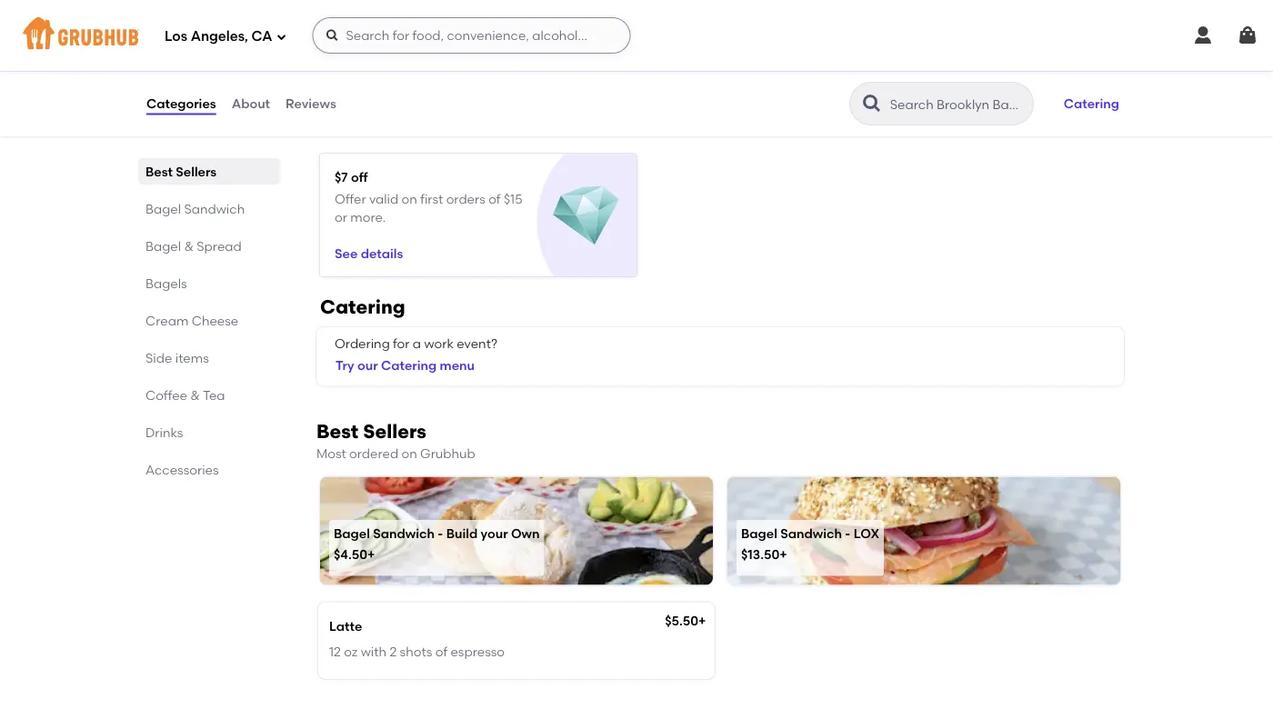 Task type: vqa. For each thing, say whether or not it's contained in the screenshot.
'Maketto'
no



Task type: locate. For each thing, give the bounding box(es) containing it.
& left "tea"
[[190, 388, 200, 403]]

bagel up bagels
[[146, 238, 181, 254]]

of inside $7 off offer valid on first orders of $15 or more.
[[489, 191, 501, 207]]

$4.50
[[334, 547, 368, 563]]

on for off
[[402, 191, 417, 207]]

see details
[[335, 246, 403, 261]]

&
[[184, 238, 194, 254], [190, 388, 200, 403]]

sandwich inside bagel sandwich - lox $13.50 +
[[781, 526, 842, 541]]

best for best sellers
[[146, 164, 173, 179]]

bagel inside 'tab'
[[146, 201, 181, 217]]

sandwich left lox
[[781, 526, 842, 541]]

0 vertical spatial sellers
[[176, 164, 217, 179]]

0 vertical spatial &
[[184, 238, 194, 254]]

1 horizontal spatial -
[[845, 526, 851, 541]]

sandwich left build on the bottom of the page
[[373, 526, 435, 541]]

best sellers tab
[[146, 162, 273, 181]]

on
[[402, 191, 417, 207], [402, 446, 417, 461]]

bagel up the $4.50
[[334, 526, 370, 541]]

offer
[[335, 191, 366, 207]]

0 vertical spatial best
[[146, 164, 173, 179]]

bagel up $13.50
[[741, 526, 778, 541]]

sellers inside tab
[[176, 164, 217, 179]]

Search for food, convenience, alcohol... search field
[[312, 17, 631, 54]]

cream cheese
[[146, 313, 239, 328]]

1 horizontal spatial best
[[317, 420, 359, 443]]

on right ordered
[[402, 446, 417, 461]]

best for best sellers most ordered on grubhub
[[317, 420, 359, 443]]

first
[[420, 191, 443, 207]]

0 vertical spatial of
[[489, 191, 501, 207]]

svg image
[[1193, 25, 1214, 46], [325, 28, 340, 43], [276, 31, 287, 42]]

bagel sandwich tab
[[146, 199, 273, 218]]

grubhub
[[420, 446, 476, 461]]

try our catering menu button
[[327, 346, 483, 386]]

2 vertical spatial catering
[[381, 358, 437, 374]]

oz
[[344, 644, 358, 660]]

1 vertical spatial &
[[190, 388, 200, 403]]

2 horizontal spatial sandwich
[[781, 526, 842, 541]]

0 horizontal spatial best
[[146, 164, 173, 179]]

best inside tab
[[146, 164, 173, 179]]

start group order
[[255, 16, 361, 31]]

2 horizontal spatial +
[[780, 547, 787, 563]]

sellers
[[176, 164, 217, 179], [363, 420, 427, 443]]

catering button
[[1056, 84, 1128, 124]]

of right shots
[[435, 644, 448, 660]]

side items tab
[[146, 348, 273, 368]]

spread
[[197, 238, 242, 254]]

1 vertical spatial of
[[435, 644, 448, 660]]

bagel inside tab
[[146, 238, 181, 254]]

search icon image
[[861, 93, 883, 115]]

- inside bagel sandwich - build your own $4.50 +
[[438, 526, 443, 541]]

our
[[358, 358, 378, 374]]

sandwich inside bagel sandwich - build your own $4.50 +
[[373, 526, 435, 541]]

best up most
[[317, 420, 359, 443]]

catering inside 'button'
[[1064, 96, 1120, 111]]

sandwich inside 'tab'
[[184, 201, 245, 217]]

$13.50
[[741, 547, 780, 563]]

side
[[146, 350, 172, 366]]

sellers up the bagel sandwich at the left of the page
[[176, 164, 217, 179]]

start group order button
[[233, 7, 361, 40]]

1 vertical spatial best
[[317, 420, 359, 443]]

& for tea
[[190, 388, 200, 403]]

see details button
[[335, 237, 403, 270]]

-
[[438, 526, 443, 541], [845, 526, 851, 541]]

$15
[[504, 191, 523, 207]]

on inside best sellers most ordered on grubhub
[[402, 446, 417, 461]]

1 horizontal spatial sandwich
[[373, 526, 435, 541]]

+
[[368, 547, 375, 563], [780, 547, 787, 563], [699, 613, 706, 629]]

sellers up ordered
[[363, 420, 427, 443]]

order
[[328, 16, 361, 31]]

svg image
[[146, 15, 164, 33], [1237, 25, 1259, 46]]

0 horizontal spatial -
[[438, 526, 443, 541]]

2 on from the top
[[402, 446, 417, 461]]

drinks tab
[[146, 423, 273, 442]]

categories
[[146, 96, 216, 111]]

2 horizontal spatial svg image
[[1193, 25, 1214, 46]]

bagel inside bagel sandwich - lox $13.50 +
[[741, 526, 778, 541]]

best inside best sellers most ordered on grubhub
[[317, 420, 359, 443]]

catering
[[1064, 96, 1120, 111], [320, 296, 405, 319], [381, 358, 437, 374]]

of left $15
[[489, 191, 501, 207]]

bagel down best sellers
[[146, 201, 181, 217]]

- left build on the bottom of the page
[[438, 526, 443, 541]]

on inside $7 off offer valid on first orders of $15 or more.
[[402, 191, 417, 207]]

your
[[481, 526, 508, 541]]

bagel inside bagel sandwich - build your own $4.50 +
[[334, 526, 370, 541]]

menu
[[440, 358, 475, 374]]

sellers for best sellers
[[176, 164, 217, 179]]

1 horizontal spatial of
[[489, 191, 501, 207]]

1 on from the top
[[402, 191, 417, 207]]

sandwich for bagel sandwich
[[184, 201, 245, 217]]

$7 off offer valid on first orders of $15 or more.
[[335, 169, 523, 225]]

2 - from the left
[[845, 526, 851, 541]]

sandwich for bagel sandwich - build your own $4.50 +
[[373, 526, 435, 541]]

- inside bagel sandwich - lox $13.50 +
[[845, 526, 851, 541]]

bagel
[[146, 201, 181, 217], [146, 238, 181, 254], [334, 526, 370, 541], [741, 526, 778, 541]]

sandwich up spread
[[184, 201, 245, 217]]

1 horizontal spatial +
[[699, 613, 706, 629]]

0 horizontal spatial +
[[368, 547, 375, 563]]

orders
[[446, 191, 486, 207]]

bagels tab
[[146, 274, 273, 293]]

1 - from the left
[[438, 526, 443, 541]]

valid
[[369, 191, 399, 207]]

preorder
[[167, 16, 222, 31]]

1 vertical spatial sellers
[[363, 420, 427, 443]]

0 horizontal spatial sandwich
[[184, 201, 245, 217]]

sellers inside best sellers most ordered on grubhub
[[363, 420, 427, 443]]

coffee
[[146, 388, 187, 403]]

1 vertical spatial on
[[402, 446, 417, 461]]

of
[[489, 191, 501, 207], [435, 644, 448, 660]]

& left spread
[[184, 238, 194, 254]]

1 horizontal spatial sellers
[[363, 420, 427, 443]]

more.
[[350, 210, 386, 225]]

0 horizontal spatial sellers
[[176, 164, 217, 179]]

reviews button
[[285, 71, 337, 136]]

cream cheese tab
[[146, 311, 273, 330]]

sandwich
[[184, 201, 245, 217], [373, 526, 435, 541], [781, 526, 842, 541]]

+ inside bagel sandwich - lox $13.50 +
[[780, 547, 787, 563]]

best up the bagel sandwich at the left of the page
[[146, 164, 173, 179]]

Search Brooklyn Bagel Bakery search field
[[889, 96, 1028, 113]]

0 vertical spatial catering
[[1064, 96, 1120, 111]]

0 horizontal spatial svg image
[[146, 15, 164, 33]]

best
[[146, 164, 173, 179], [317, 420, 359, 443]]

0 vertical spatial on
[[402, 191, 417, 207]]

about button
[[231, 71, 271, 136]]

- left lox
[[845, 526, 851, 541]]

work
[[424, 336, 454, 352]]

bagel sandwich - lox $13.50 +
[[741, 526, 880, 563]]

1 horizontal spatial svg image
[[1237, 25, 1259, 46]]

on left the first
[[402, 191, 417, 207]]

12 oz with 2 shots of espresso
[[329, 644, 505, 660]]



Task type: describe. For each thing, give the bounding box(es) containing it.
items
[[175, 350, 209, 366]]

categories button
[[146, 71, 217, 136]]

bagel & spread
[[146, 238, 242, 254]]

cheese
[[192, 313, 239, 328]]

ordered
[[349, 446, 399, 461]]

drinks
[[146, 425, 183, 440]]

bagels
[[146, 276, 187, 291]]

bagel for bagel sandwich
[[146, 201, 181, 217]]

+ inside bagel sandwich - build your own $4.50 +
[[368, 547, 375, 563]]

svg image inside main navigation navigation
[[1237, 25, 1259, 46]]

los angeles, ca
[[165, 28, 272, 45]]

$7
[[335, 169, 348, 185]]

bagel sandwich
[[146, 201, 245, 217]]

most
[[317, 446, 346, 461]]

or
[[335, 210, 347, 225]]

off
[[351, 169, 368, 185]]

bagel for bagel & spread
[[146, 238, 181, 254]]

los
[[165, 28, 187, 45]]

bagel & spread tab
[[146, 237, 273, 256]]

coffee & tea
[[146, 388, 225, 403]]

details
[[361, 246, 403, 261]]

espresso
[[451, 644, 505, 660]]

12
[[329, 644, 341, 660]]

for
[[393, 336, 410, 352]]

catering inside ordering for a work event? try our catering menu
[[381, 358, 437, 374]]

0 horizontal spatial of
[[435, 644, 448, 660]]

1 vertical spatial catering
[[320, 296, 405, 319]]

ca
[[252, 28, 272, 45]]

side items
[[146, 350, 209, 366]]

with
[[361, 644, 387, 660]]

0 horizontal spatial svg image
[[276, 31, 287, 42]]

best sellers
[[146, 164, 217, 179]]

start
[[255, 16, 285, 31]]

own
[[511, 526, 540, 541]]

bagel for bagel sandwich - lox $13.50 +
[[741, 526, 778, 541]]

event?
[[457, 336, 498, 352]]

cream
[[146, 313, 189, 328]]

accessories tab
[[146, 460, 273, 479]]

shots
[[400, 644, 432, 660]]

reviews
[[286, 96, 336, 111]]

try
[[336, 358, 354, 374]]

best sellers most ordered on grubhub
[[317, 420, 476, 461]]

2
[[390, 644, 397, 660]]

& for spread
[[184, 238, 194, 254]]

latte
[[329, 619, 362, 634]]

build
[[446, 526, 478, 541]]

- for lox
[[845, 526, 851, 541]]

main navigation navigation
[[0, 0, 1274, 71]]

sellers for best sellers most ordered on grubhub
[[363, 420, 427, 443]]

group
[[288, 16, 325, 31]]

$5.50 +
[[665, 613, 706, 629]]

people icon image
[[233, 15, 251, 33]]

about
[[232, 96, 270, 111]]

bagel sandwich - build your own $4.50 +
[[334, 526, 540, 563]]

ordering
[[335, 336, 390, 352]]

tea
[[203, 388, 225, 403]]

svg image inside preorder button
[[146, 15, 164, 33]]

$5.50
[[665, 613, 699, 629]]

promo image
[[553, 183, 620, 249]]

- for build
[[438, 526, 443, 541]]

accessories
[[146, 462, 219, 478]]

1 horizontal spatial svg image
[[325, 28, 340, 43]]

sandwich for bagel sandwich - lox $13.50 +
[[781, 526, 842, 541]]

a
[[413, 336, 421, 352]]

preorder button
[[146, 7, 222, 40]]

see
[[335, 246, 358, 261]]

angeles,
[[191, 28, 248, 45]]

bagel for bagel sandwich - build your own $4.50 +
[[334, 526, 370, 541]]

on for sellers
[[402, 446, 417, 461]]

lox
[[854, 526, 880, 541]]

ordering for a work event? try our catering menu
[[335, 336, 498, 374]]

coffee & tea tab
[[146, 386, 273, 405]]



